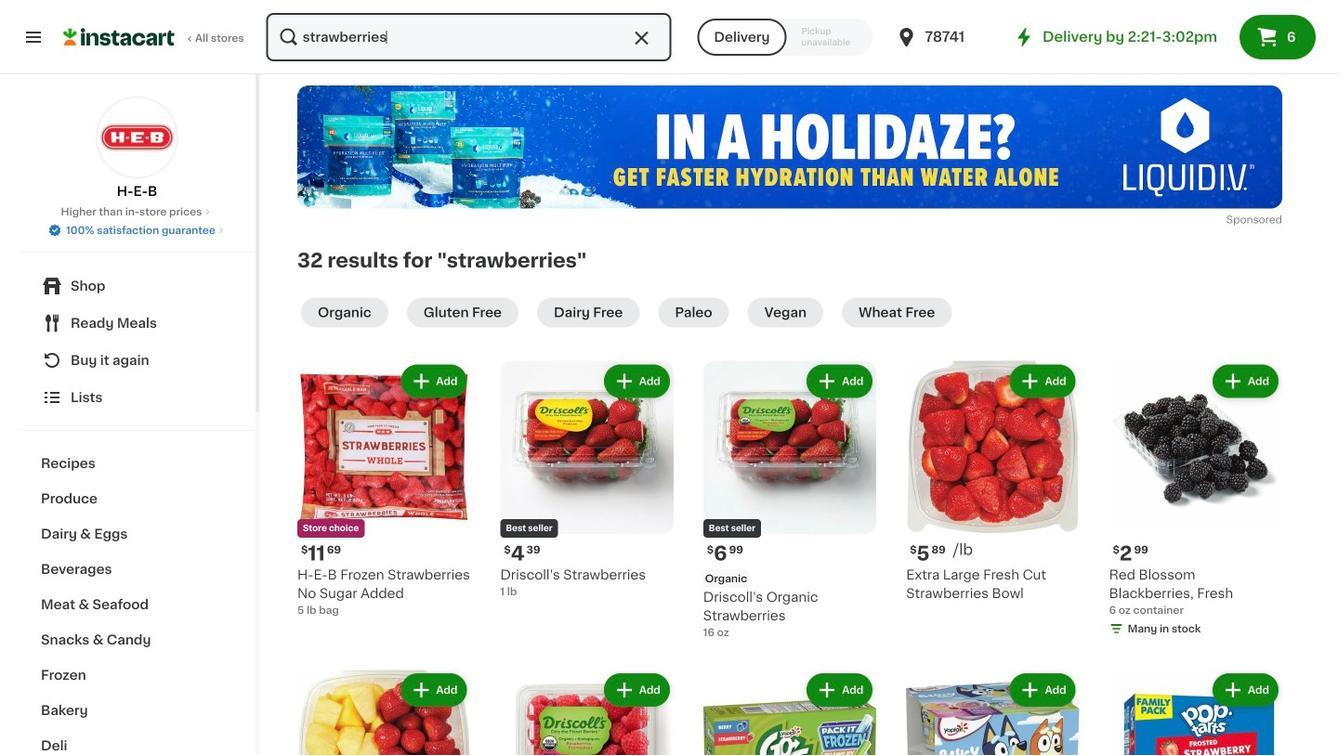 Task type: locate. For each thing, give the bounding box(es) containing it.
None search field
[[265, 11, 673, 63]]

h-e-b logo image
[[96, 97, 178, 178]]

instacart logo image
[[63, 26, 175, 48]]

$5.89 per pound element
[[906, 542, 1079, 566]]

product group
[[297, 361, 471, 618], [500, 361, 673, 599], [703, 361, 876, 640], [906, 361, 1079, 603], [1109, 361, 1282, 640], [297, 670, 471, 755], [500, 670, 673, 755], [703, 670, 876, 755], [906, 670, 1079, 755], [1109, 670, 1282, 755]]



Task type: vqa. For each thing, say whether or not it's contained in the screenshot.
SERVICE TYPE group
yes



Task type: describe. For each thing, give the bounding box(es) containing it.
service type group
[[697, 19, 873, 56]]

Search field
[[266, 13, 671, 61]]

• sponsored: in a holidaze? get faster hydration than water alone. liquid i.v. image
[[297, 85, 1282, 209]]



